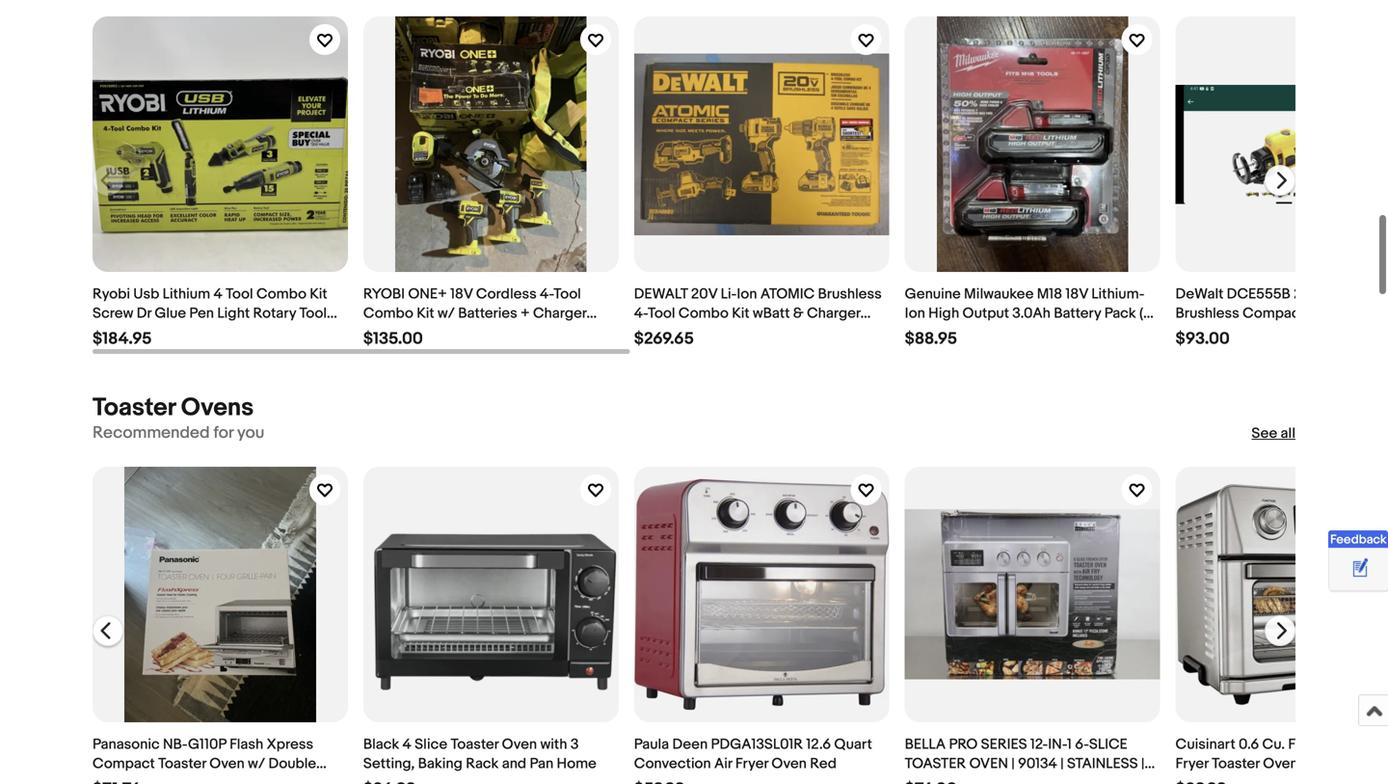 Task type: locate. For each thing, give the bounding box(es) containing it.
0 horizontal spatial 20v
[[691, 286, 718, 303]]

new inside bella pro series 12-in-1 6-slice toaster oven | 90134 | stainless | new open box
[[905, 774, 937, 784]]

1 vertical spatial toaster
[[451, 736, 499, 753]]

| down in- at the right bottom
[[1061, 755, 1064, 772]]

atomic
[[761, 286, 815, 303]]

1 horizontal spatial |
[[1061, 755, 1064, 772]]

recommended
[[93, 423, 210, 443]]

new right dck486d2
[[713, 324, 745, 342]]

ion up pack) on the right top of the page
[[905, 305, 926, 322]]

0 horizontal spatial w/
[[248, 755, 265, 772]]

w/ for oven
[[248, 755, 265, 772]]

1 horizontal spatial ion
[[905, 305, 926, 322]]

oven down "flash"
[[209, 755, 245, 772]]

1 vertical spatial w/
[[248, 755, 265, 772]]

toaster inside black 4 slice toaster oven with 3 setting, baking rack and pan home
[[451, 736, 499, 753]]

wbatt
[[753, 305, 790, 322]]

cuisinart 0.6 cu. ft. digital mode
[[1176, 736, 1389, 784]]

2 horizontal spatial ion
[[1376, 286, 1389, 303]]

oven
[[502, 736, 537, 753], [209, 755, 245, 772], [772, 755, 807, 772]]

charger inside dewalt 20v li-ion atomic brushless 4-tool combo kit wbatt & charger dck486d2 new
[[807, 305, 861, 322]]

1 20v from the left
[[691, 286, 718, 303]]

see all link
[[1252, 424, 1296, 443]]

4- right "cordless"
[[540, 286, 554, 303]]

none text field inside paula deen pdga13sl01r 12.6 quart convection air fryer oven red link
[[634, 779, 685, 784]]

w/ inside panasonic nb-g110p flash xpress compact toaster oven w/ double infrared heating
[[248, 755, 265, 772]]

2 li- from the left
[[1359, 286, 1376, 303]]

4- down dewalt
[[634, 305, 648, 322]]

None text field
[[93, 779, 141, 784], [363, 779, 416, 784], [905, 779, 957, 784], [1176, 779, 1227, 784], [93, 779, 141, 784], [363, 779, 416, 784], [905, 779, 957, 784], [1176, 779, 1227, 784]]

ion inside genuine milwaukee m18 18v lithium- ion high output 3.0ah battery pack (2 pack)
[[905, 305, 926, 322]]

(2
[[1140, 305, 1152, 322]]

ion right max
[[1376, 286, 1389, 303]]

output
[[963, 305, 1010, 322]]

1 horizontal spatial 18v
[[1066, 286, 1089, 303]]

2 18v from the left
[[1066, 286, 1089, 303]]

12.6
[[807, 736, 831, 753]]

kit down one+
[[417, 305, 434, 322]]

18v
[[450, 286, 473, 303], [1066, 286, 1089, 303]]

1 li- from the left
[[721, 286, 737, 303]]

pcl1400k2
[[363, 324, 439, 342]]

panasonic nb-g110p flash xpress compact toaster oven w/ double infrared heating link
[[93, 467, 348, 784]]

batteries
[[458, 305, 518, 322]]

panasonic
[[93, 736, 160, 753]]

0 vertical spatial w/
[[438, 305, 455, 322]]

20v
[[691, 286, 718, 303], [1294, 286, 1321, 303]]

digital
[[1308, 736, 1351, 753]]

toaster
[[93, 393, 176, 423], [451, 736, 499, 753], [158, 755, 206, 772]]

kit left the wbatt
[[732, 305, 750, 322]]

90134
[[1019, 755, 1058, 772]]

glue
[[155, 305, 186, 322]]

and
[[502, 755, 527, 772]]

charger
[[533, 305, 587, 322], [807, 305, 861, 322]]

2 horizontal spatial oven
[[772, 755, 807, 772]]

black 4 slice toaster oven with 3 setting, baking rack and pan home
[[363, 736, 597, 772]]

4 left slice
[[403, 736, 412, 753]]

li- left atomic
[[721, 286, 737, 303]]

1 horizontal spatial charger
[[807, 305, 861, 322]]

0 horizontal spatial oven
[[209, 755, 245, 772]]

0 horizontal spatial li-
[[721, 286, 737, 303]]

18v up battery
[[1066, 286, 1089, 303]]

panasonic nb-g110p flash xpress compact toaster oven w/ double infrared heating
[[93, 736, 316, 784]]

1 charger from the left
[[533, 305, 587, 322]]

$184.95
[[93, 329, 152, 349]]

1 horizontal spatial 4-
[[634, 305, 648, 322]]

0 horizontal spatial |
[[1012, 755, 1015, 772]]

1 horizontal spatial oven
[[502, 736, 537, 753]]

tool right rotary
[[299, 305, 327, 322]]

$269.65 text field
[[634, 329, 694, 349]]

slice
[[1090, 736, 1128, 753]]

slice
[[415, 736, 448, 753]]

4- inside ryobi one+ 18v cordless 4-tool combo kit w/ batteries + charger pcl1400k2 b63
[[540, 286, 554, 303]]

0 horizontal spatial 4
[[214, 286, 223, 303]]

max
[[1324, 286, 1356, 303]]

ion for $93.00
[[1376, 286, 1389, 303]]

0 horizontal spatial 18v
[[450, 286, 473, 303]]

4 up light
[[214, 286, 223, 303]]

| right stainless at the bottom right of page
[[1142, 755, 1145, 772]]

brushless
[[818, 286, 882, 303]]

dr
[[137, 305, 151, 322]]

new down the toaster
[[905, 774, 937, 784]]

ryobi
[[93, 286, 130, 303]]

2 vertical spatial toaster
[[158, 755, 206, 772]]

combo down ryobi
[[363, 305, 414, 322]]

charger down brushless at the right top
[[807, 305, 861, 322]]

combo up dck486d2
[[679, 305, 729, 322]]

all
[[1281, 425, 1296, 442]]

0 horizontal spatial kit
[[310, 286, 328, 303]]

bella
[[905, 736, 946, 753]]

w/ for kit
[[438, 305, 455, 322]]

ion inside dewalt dce555b 20v max li-ion
[[1376, 286, 1389, 303]]

0 horizontal spatial charger
[[533, 305, 587, 322]]

18v up batteries
[[450, 286, 473, 303]]

open
[[940, 774, 978, 784]]

12-
[[1031, 736, 1049, 753]]

1 vertical spatial new
[[905, 774, 937, 784]]

oven left red on the bottom of page
[[772, 755, 807, 772]]

1 horizontal spatial combo
[[363, 305, 414, 322]]

0 vertical spatial 4-
[[540, 286, 554, 303]]

$269.65
[[634, 329, 694, 349]]

battery
[[1054, 305, 1102, 322]]

feedback
[[1331, 532, 1387, 547]]

0 horizontal spatial new
[[713, 324, 745, 342]]

charger inside ryobi one+ 18v cordless 4-tool combo kit w/ batteries + charger pcl1400k2 b63
[[533, 305, 587, 322]]

black
[[363, 736, 399, 753]]

charger right +
[[533, 305, 587, 322]]

|
[[1012, 755, 1015, 772], [1061, 755, 1064, 772], [1142, 755, 1145, 772]]

1 horizontal spatial 4
[[403, 736, 412, 753]]

20v left max
[[1294, 286, 1321, 303]]

1 18v from the left
[[450, 286, 473, 303]]

w/ down "flash"
[[248, 755, 265, 772]]

w/ inside ryobi one+ 18v cordless 4-tool combo kit w/ batteries + charger pcl1400k2 b63
[[438, 305, 455, 322]]

dewalt
[[634, 286, 688, 303]]

0 horizontal spatial combo
[[256, 286, 307, 303]]

1 horizontal spatial new
[[905, 774, 937, 784]]

kit left ryobi
[[310, 286, 328, 303]]

1 vertical spatial 4
[[403, 736, 412, 753]]

1 horizontal spatial w/
[[438, 305, 455, 322]]

1 horizontal spatial 20v
[[1294, 286, 1321, 303]]

1 horizontal spatial kit
[[417, 305, 434, 322]]

1 vertical spatial 4-
[[634, 305, 648, 322]]

heating
[[147, 774, 199, 784]]

infrared
[[93, 774, 144, 784]]

tool right "cordless"
[[554, 286, 581, 303]]

home
[[557, 755, 597, 772]]

deen
[[673, 736, 708, 753]]

1 horizontal spatial li-
[[1359, 286, 1376, 303]]

lithium-
[[1092, 286, 1145, 303]]

tool
[[226, 286, 253, 303], [554, 286, 581, 303], [299, 305, 327, 322], [648, 305, 676, 322]]

2 horizontal spatial kit
[[732, 305, 750, 322]]

ion
[[737, 286, 758, 303], [1376, 286, 1389, 303], [905, 305, 926, 322]]

2 20v from the left
[[1294, 286, 1321, 303]]

4 inside black 4 slice toaster oven with 3 setting, baking rack and pan home
[[403, 736, 412, 753]]

20v inside dewalt 20v li-ion atomic brushless 4-tool combo kit wbatt & charger dck486d2 new
[[691, 286, 718, 303]]

ryobi one+ 18v cordless 4-tool combo kit w/ batteries + charger pcl1400k2 b63
[[363, 286, 587, 342]]

6-
[[1075, 736, 1090, 753]]

new
[[713, 324, 745, 342], [905, 774, 937, 784]]

0 horizontal spatial 4-
[[540, 286, 554, 303]]

0 vertical spatial new
[[713, 324, 745, 342]]

tool down dewalt
[[648, 305, 676, 322]]

combo up rotary
[[256, 286, 307, 303]]

2 horizontal spatial |
[[1142, 755, 1145, 772]]

mode
[[1354, 736, 1389, 753]]

2 horizontal spatial combo
[[679, 305, 729, 322]]

li- inside dewalt dce555b 20v max li-ion
[[1359, 286, 1376, 303]]

0 vertical spatial 4
[[214, 286, 223, 303]]

| down series
[[1012, 755, 1015, 772]]

you
[[237, 423, 264, 443]]

with
[[541, 736, 568, 753]]

ion up the wbatt
[[737, 286, 758, 303]]

oven up and
[[502, 736, 537, 753]]

$184.95 text field
[[93, 329, 152, 349]]

$88.95 text field
[[905, 329, 958, 349]]

20v right dewalt
[[691, 286, 718, 303]]

dewalt 20v li-ion atomic brushless 4-tool combo kit wbatt & charger dck486d2 new
[[634, 286, 882, 342]]

0 horizontal spatial ion
[[737, 286, 758, 303]]

w/ up "b63"
[[438, 305, 455, 322]]

toaster ovens
[[93, 393, 254, 423]]

li- right max
[[1359, 286, 1376, 303]]

None text field
[[634, 779, 685, 784]]

2 charger from the left
[[807, 305, 861, 322]]

combo inside ryobi usb lithium 4 tool combo kit screw dr glue pen light rotary tool fvk1100k2
[[256, 286, 307, 303]]



Task type: vqa. For each thing, say whether or not it's contained in the screenshot.


Task type: describe. For each thing, give the bounding box(es) containing it.
oven inside paula deen pdga13sl01r 12.6 quart convection air fryer oven red
[[772, 755, 807, 772]]

4 inside ryobi usb lithium 4 tool combo kit screw dr glue pen light rotary tool fvk1100k2
[[214, 286, 223, 303]]

dewalt
[[1176, 286, 1224, 303]]

double
[[269, 755, 316, 772]]

quart
[[835, 736, 873, 753]]

paula
[[634, 736, 669, 753]]

dck486d2
[[634, 324, 710, 342]]

3
[[571, 736, 579, 753]]

oven inside panasonic nb-g110p flash xpress compact toaster oven w/ double infrared heating
[[209, 755, 245, 772]]

fvk1100k2
[[93, 324, 165, 342]]

li- inside dewalt 20v li-ion atomic brushless 4-tool combo kit wbatt & charger dck486d2 new
[[721, 286, 737, 303]]

cu.
[[1263, 736, 1286, 753]]

paula deen pdga13sl01r 12.6 quart convection air fryer oven red
[[634, 736, 873, 772]]

20v inside dewalt dce555b 20v max li-ion
[[1294, 286, 1321, 303]]

ryobi
[[363, 286, 405, 303]]

bella pro series 12-in-1 6-slice toaster oven | 90134 | stainless | new open box link
[[905, 467, 1161, 784]]

toaster ovens link
[[93, 393, 254, 423]]

cuisinart 0.6 cu. ft. digital mode link
[[1176, 467, 1389, 784]]

see all
[[1252, 425, 1296, 442]]

pro
[[949, 736, 978, 753]]

18v inside ryobi one+ 18v cordless 4-tool combo kit w/ batteries + charger pcl1400k2 b63
[[450, 286, 473, 303]]

xpress
[[267, 736, 313, 753]]

1
[[1068, 736, 1072, 753]]

red
[[810, 755, 837, 772]]

compact
[[93, 755, 155, 772]]

one+
[[408, 286, 447, 303]]

toaster inside panasonic nb-g110p flash xpress compact toaster oven w/ double infrared heating
[[158, 755, 206, 772]]

$135.00
[[363, 329, 423, 349]]

kit inside ryobi usb lithium 4 tool combo kit screw dr glue pen light rotary tool fvk1100k2
[[310, 286, 328, 303]]

usb
[[133, 286, 159, 303]]

high
[[929, 305, 960, 322]]

nb-
[[163, 736, 188, 753]]

4- inside dewalt 20v li-ion atomic brushless 4-tool combo kit wbatt & charger dck486d2 new
[[634, 305, 648, 322]]

18v inside genuine milwaukee m18 18v lithium- ion high output 3.0ah battery pack (2 pack)
[[1066, 286, 1089, 303]]

kit inside dewalt 20v li-ion atomic brushless 4-tool combo kit wbatt & charger dck486d2 new
[[732, 305, 750, 322]]

light
[[217, 305, 250, 322]]

paula deen pdga13sl01r 12.6 quart convection air fryer oven red link
[[634, 467, 890, 784]]

fryer
[[736, 755, 769, 772]]

combo inside dewalt 20v li-ion atomic brushless 4-tool combo kit wbatt & charger dck486d2 new
[[679, 305, 729, 322]]

ft.
[[1289, 736, 1305, 753]]

convection
[[634, 755, 711, 772]]

cordless
[[476, 286, 537, 303]]

tool inside ryobi one+ 18v cordless 4-tool combo kit w/ batteries + charger pcl1400k2 b63
[[554, 286, 581, 303]]

genuine milwaukee m18 18v lithium- ion high output 3.0ah battery pack (2 pack)
[[905, 286, 1152, 342]]

stainless
[[1068, 755, 1139, 772]]

rotary
[[253, 305, 296, 322]]

+
[[521, 305, 530, 322]]

$88.95
[[905, 329, 958, 349]]

flash
[[230, 736, 263, 753]]

toaster
[[905, 755, 967, 772]]

b63
[[443, 324, 468, 342]]

recommended for you element
[[93, 423, 264, 444]]

1 | from the left
[[1012, 755, 1015, 772]]

$93.00 text field
[[1176, 329, 1230, 349]]

pen
[[189, 305, 214, 322]]

setting,
[[363, 755, 415, 772]]

dewalt dce555b 20v max li-ion
[[1176, 286, 1389, 342]]

combo inside ryobi one+ 18v cordless 4-tool combo kit w/ batteries + charger pcl1400k2 b63
[[363, 305, 414, 322]]

3 | from the left
[[1142, 755, 1145, 772]]

new inside dewalt 20v li-ion atomic brushless 4-tool combo kit wbatt & charger dck486d2 new
[[713, 324, 745, 342]]

ion inside dewalt 20v li-ion atomic brushless 4-tool combo kit wbatt & charger dck486d2 new
[[737, 286, 758, 303]]

ion for $88.95
[[905, 305, 926, 322]]

recommended for you
[[93, 423, 264, 443]]

bella pro series 12-in-1 6-slice toaster oven | 90134 | stainless | new open box
[[905, 736, 1145, 784]]

g110p
[[188, 736, 226, 753]]

pdga13sl01r
[[711, 736, 803, 753]]

3.0ah
[[1013, 305, 1051, 322]]

0 vertical spatial toaster
[[93, 393, 176, 423]]

rack
[[466, 755, 499, 772]]

0.6
[[1239, 736, 1260, 753]]

tool inside dewalt 20v li-ion atomic brushless 4-tool combo kit wbatt & charger dck486d2 new
[[648, 305, 676, 322]]

cuisinart
[[1176, 736, 1236, 753]]

ryobi usb lithium 4 tool combo kit screw dr glue pen light rotary tool fvk1100k2
[[93, 286, 328, 342]]

milwaukee
[[964, 286, 1034, 303]]

box
[[981, 774, 1011, 784]]

baking
[[418, 755, 463, 772]]

ovens
[[181, 393, 254, 423]]

pack
[[1105, 305, 1137, 322]]

black 4 slice toaster oven with 3 setting, baking rack and pan home link
[[363, 467, 619, 784]]

2 | from the left
[[1061, 755, 1064, 772]]

lithium
[[163, 286, 210, 303]]

pack)
[[905, 324, 941, 342]]

dce555b
[[1227, 286, 1291, 303]]

oven inside black 4 slice toaster oven with 3 setting, baking rack and pan home
[[502, 736, 537, 753]]

see
[[1252, 425, 1278, 442]]

for
[[214, 423, 234, 443]]

tool up light
[[226, 286, 253, 303]]

pan
[[530, 755, 554, 772]]

series
[[981, 736, 1028, 753]]

genuine
[[905, 286, 961, 303]]

$93.00
[[1176, 329, 1230, 349]]

kit inside ryobi one+ 18v cordless 4-tool combo kit w/ batteries + charger pcl1400k2 b63
[[417, 305, 434, 322]]

oven
[[970, 755, 1009, 772]]

$135.00 text field
[[363, 329, 423, 349]]

&
[[794, 305, 804, 322]]

screw
[[93, 305, 133, 322]]

in-
[[1049, 736, 1068, 753]]



